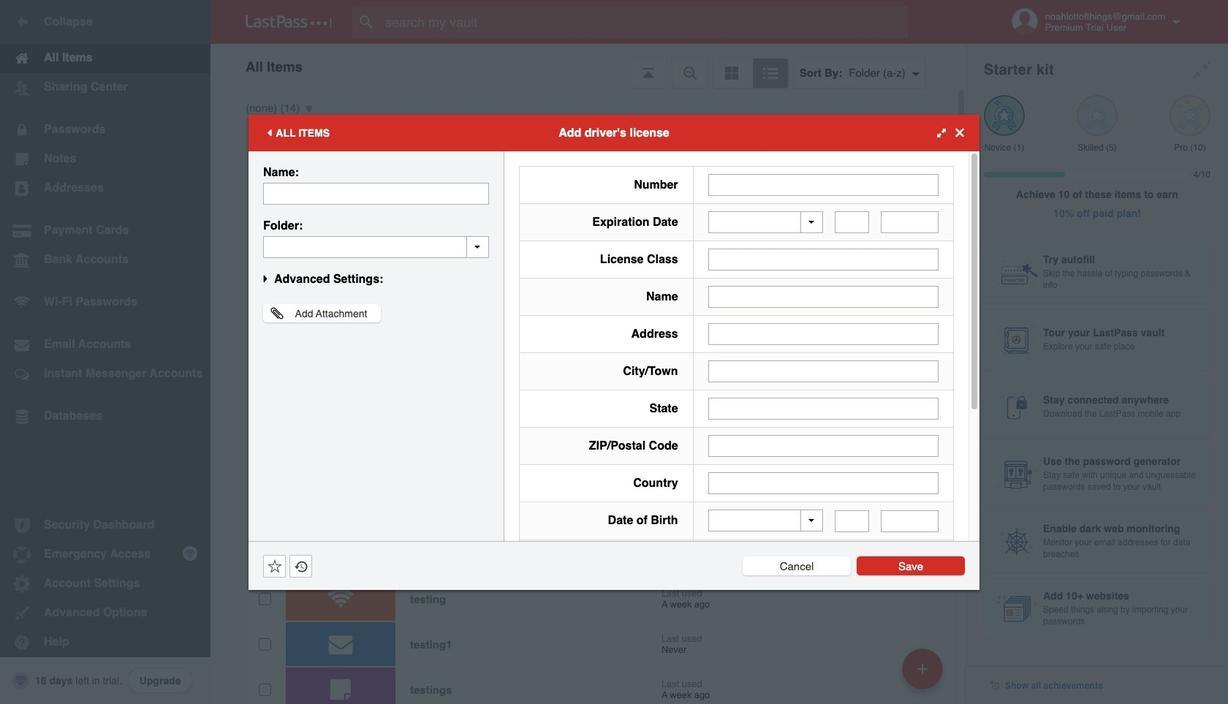 Task type: describe. For each thing, give the bounding box(es) containing it.
lastpass image
[[246, 15, 332, 29]]

search my vault text field
[[352, 6, 937, 38]]

vault options navigation
[[211, 44, 966, 88]]



Task type: vqa. For each thing, say whether or not it's contained in the screenshot.
text field
yes



Task type: locate. For each thing, give the bounding box(es) containing it.
main navigation navigation
[[0, 0, 211, 704]]

new item navigation
[[897, 644, 952, 704]]

None text field
[[708, 174, 939, 196], [263, 182, 489, 204], [263, 236, 489, 258], [708, 249, 939, 270], [708, 323, 939, 345], [708, 472, 939, 494], [835, 510, 870, 532], [708, 174, 939, 196], [263, 182, 489, 204], [263, 236, 489, 258], [708, 249, 939, 270], [708, 323, 939, 345], [708, 472, 939, 494], [835, 510, 870, 532]]

dialog
[[249, 114, 980, 704]]

new item image
[[917, 663, 928, 674]]

None text field
[[835, 211, 870, 233], [881, 211, 939, 233], [708, 286, 939, 308], [708, 360, 939, 382], [708, 398, 939, 420], [708, 435, 939, 457], [881, 510, 939, 532], [835, 211, 870, 233], [881, 211, 939, 233], [708, 286, 939, 308], [708, 360, 939, 382], [708, 398, 939, 420], [708, 435, 939, 457], [881, 510, 939, 532]]

Search search field
[[352, 6, 937, 38]]



